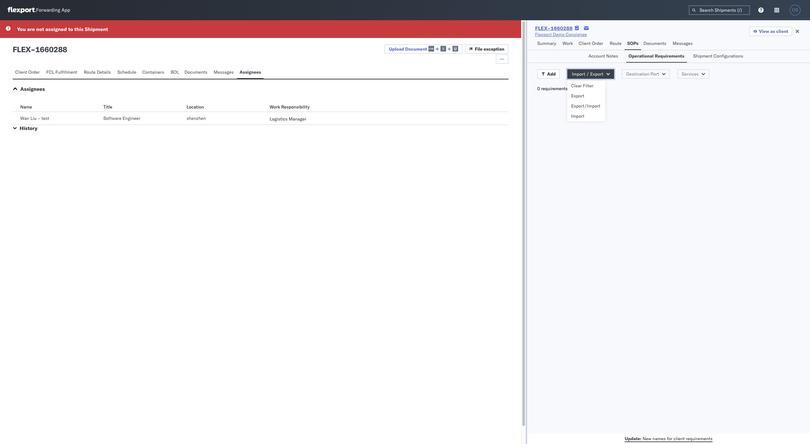 Task type: vqa. For each thing, say whether or not it's contained in the screenshot.
Shipment Configurations
yes



Task type: locate. For each thing, give the bounding box(es) containing it.
work
[[563, 41, 574, 46], [270, 104, 280, 110]]

1660288 down assigned
[[35, 45, 67, 54]]

0 horizontal spatial documents
[[185, 69, 208, 75]]

1 horizontal spatial order
[[592, 41, 604, 46]]

export right /
[[591, 71, 604, 77]]

0 horizontal spatial messages button
[[211, 67, 237, 79]]

upload
[[389, 46, 405, 52]]

0 vertical spatial import
[[572, 71, 586, 77]]

file exception button
[[466, 44, 509, 54], [466, 44, 509, 54]]

route left details
[[84, 69, 96, 75]]

0 horizontal spatial assignees
[[20, 86, 45, 92]]

0 horizontal spatial 1660288
[[35, 45, 67, 54]]

services
[[682, 71, 699, 77]]

work up logistics
[[270, 104, 280, 110]]

1 vertical spatial client
[[674, 436, 686, 442]]

logistics
[[270, 116, 288, 122]]

client right as
[[777, 29, 789, 34]]

client
[[579, 41, 591, 46], [15, 69, 27, 75]]

client order up account
[[579, 41, 604, 46]]

wan liu - test
[[20, 116, 49, 121]]

1 vertical spatial order
[[28, 69, 40, 75]]

0 horizontal spatial route
[[84, 69, 96, 75]]

account notes
[[589, 53, 619, 59]]

location
[[187, 104, 204, 110]]

1 horizontal spatial shipment
[[694, 53, 713, 59]]

flex
[[13, 45, 31, 54]]

clear filter
[[572, 83, 594, 89]]

0 vertical spatial assignees
[[240, 69, 261, 75]]

bol button
[[168, 67, 182, 79]]

1 vertical spatial route
[[84, 69, 96, 75]]

destination port button
[[622, 69, 670, 79]]

import for import / export
[[572, 71, 586, 77]]

work inside button
[[563, 41, 574, 46]]

test
[[42, 116, 49, 121]]

client order
[[579, 41, 604, 46], [15, 69, 40, 75]]

0 vertical spatial client
[[579, 41, 591, 46]]

client
[[777, 29, 789, 34], [674, 436, 686, 442]]

documents up operational requirements in the top right of the page
[[644, 41, 667, 46]]

route for route
[[610, 41, 622, 46]]

liu
[[30, 116, 36, 121]]

client order button left fcl
[[13, 67, 44, 79]]

- down are
[[31, 45, 35, 54]]

order up account
[[592, 41, 604, 46]]

client order left fcl
[[15, 69, 40, 75]]

import down export/import
[[572, 113, 585, 119]]

export down clear
[[572, 93, 585, 99]]

-
[[31, 45, 35, 54], [38, 116, 40, 121]]

0 horizontal spatial client
[[15, 69, 27, 75]]

0 vertical spatial shipment
[[85, 26, 108, 32]]

import for import
[[572, 113, 585, 119]]

client order button
[[577, 38, 608, 50], [13, 67, 44, 79]]

1 vertical spatial shipment
[[694, 53, 713, 59]]

1 vertical spatial assignees button
[[20, 86, 45, 92]]

this
[[74, 26, 84, 32]]

0 vertical spatial route
[[610, 41, 622, 46]]

software engineer
[[103, 116, 140, 121]]

0 vertical spatial order
[[592, 41, 604, 46]]

0 horizontal spatial work
[[270, 104, 280, 110]]

shipment inside button
[[694, 53, 713, 59]]

shipment up services button
[[694, 53, 713, 59]]

software
[[103, 116, 122, 121]]

order left fcl
[[28, 69, 40, 75]]

/
[[587, 71, 590, 77]]

shipment right this
[[85, 26, 108, 32]]

1 horizontal spatial documents
[[644, 41, 667, 46]]

order for topmost client order button
[[592, 41, 604, 46]]

import
[[572, 71, 586, 77], [572, 113, 585, 119]]

1 horizontal spatial 1660288
[[551, 25, 573, 31]]

fcl
[[46, 69, 54, 75]]

client down consignee
[[579, 41, 591, 46]]

list box
[[568, 81, 606, 121]]

export
[[591, 71, 604, 77], [572, 93, 585, 99]]

assignees button
[[237, 67, 264, 79], [20, 86, 45, 92]]

shipment
[[85, 26, 108, 32], [694, 53, 713, 59]]

0 horizontal spatial -
[[31, 45, 35, 54]]

documents button
[[642, 38, 671, 50], [182, 67, 211, 79]]

1 vertical spatial messages
[[214, 69, 234, 75]]

1 horizontal spatial route
[[610, 41, 622, 46]]

1660288 up flexport demo consignee
[[551, 25, 573, 31]]

0 horizontal spatial export
[[572, 93, 585, 99]]

consignee
[[566, 32, 588, 37]]

1 vertical spatial requirements
[[687, 436, 713, 442]]

1 vertical spatial -
[[38, 116, 40, 121]]

0 horizontal spatial client
[[674, 436, 686, 442]]

requirements
[[542, 86, 568, 92], [687, 436, 713, 442]]

flexport. image
[[8, 7, 36, 13]]

1660288
[[551, 25, 573, 31], [35, 45, 67, 54]]

1 horizontal spatial work
[[563, 41, 574, 46]]

client right for
[[674, 436, 686, 442]]

1 horizontal spatial requirements
[[687, 436, 713, 442]]

sops button
[[625, 38, 642, 50]]

1 horizontal spatial documents button
[[642, 38, 671, 50]]

file
[[475, 46, 483, 52]]

route button
[[608, 38, 625, 50]]

0 horizontal spatial client order
[[15, 69, 40, 75]]

0 horizontal spatial documents button
[[182, 67, 211, 79]]

0 horizontal spatial requirements
[[542, 86, 568, 92]]

1 horizontal spatial export
[[591, 71, 604, 77]]

schedule
[[118, 69, 136, 75]]

0 vertical spatial requirements
[[542, 86, 568, 92]]

import left /
[[572, 71, 586, 77]]

client inside button
[[777, 29, 789, 34]]

title
[[103, 104, 112, 110]]

route up 'notes'
[[610, 41, 622, 46]]

requirements right for
[[687, 436, 713, 442]]

1 horizontal spatial client order button
[[577, 38, 608, 50]]

1 horizontal spatial messages
[[673, 41, 693, 46]]

0 vertical spatial work
[[563, 41, 574, 46]]

1 horizontal spatial client
[[777, 29, 789, 34]]

history button
[[20, 125, 37, 131]]

to
[[68, 26, 73, 32]]

work down flexport demo consignee
[[563, 41, 574, 46]]

0 vertical spatial client
[[777, 29, 789, 34]]

messages
[[673, 41, 693, 46], [214, 69, 234, 75]]

import inside button
[[572, 71, 586, 77]]

0 horizontal spatial messages
[[214, 69, 234, 75]]

flexport demo consignee
[[536, 32, 588, 37]]

0 horizontal spatial client order button
[[13, 67, 44, 79]]

requirements down add at the right top of page
[[542, 86, 568, 92]]

documents right bol button
[[185, 69, 208, 75]]

names
[[653, 436, 666, 442]]

route
[[610, 41, 622, 46], [84, 69, 96, 75]]

flex-
[[536, 25, 551, 31]]

1 vertical spatial import
[[572, 113, 585, 119]]

0 vertical spatial client order
[[579, 41, 604, 46]]

1 vertical spatial client
[[15, 69, 27, 75]]

assignees
[[240, 69, 261, 75], [20, 86, 45, 92]]

messages button
[[671, 38, 697, 50], [211, 67, 237, 79]]

1 vertical spatial documents
[[185, 69, 208, 75]]

documents button up operational requirements in the top right of the page
[[642, 38, 671, 50]]

destination
[[627, 71, 650, 77]]

0 vertical spatial export
[[591, 71, 604, 77]]

- right 'liu'
[[38, 116, 40, 121]]

1 horizontal spatial client
[[579, 41, 591, 46]]

client down flex
[[15, 69, 27, 75]]

forwarding app
[[36, 7, 70, 13]]

0 vertical spatial messages button
[[671, 38, 697, 50]]

summary button
[[535, 38, 561, 50]]

exception
[[484, 46, 505, 52]]

0 vertical spatial 1660288
[[551, 25, 573, 31]]

import / export
[[572, 71, 604, 77]]

1 horizontal spatial assignees
[[240, 69, 261, 75]]

0 horizontal spatial order
[[28, 69, 40, 75]]

fcl fulfillment
[[46, 69, 77, 75]]

1 vertical spatial client order
[[15, 69, 40, 75]]

sops
[[628, 41, 639, 46]]

client for topmost client order button
[[579, 41, 591, 46]]

client order button up account
[[577, 38, 608, 50]]

containers button
[[140, 67, 168, 79]]

0 horizontal spatial assignees button
[[20, 86, 45, 92]]

os
[[793, 8, 799, 12]]

documents button right bol
[[182, 67, 211, 79]]

update:
[[625, 436, 642, 442]]

fulfillment
[[56, 69, 77, 75]]

1 vertical spatial work
[[270, 104, 280, 110]]

logistics manager
[[270, 116, 307, 122]]

name
[[20, 104, 32, 110]]

1 horizontal spatial assignees button
[[237, 67, 264, 79]]

1 horizontal spatial messages button
[[671, 38, 697, 50]]

0 vertical spatial documents
[[644, 41, 667, 46]]



Task type: describe. For each thing, give the bounding box(es) containing it.
1 vertical spatial assignees
[[20, 86, 45, 92]]

1 vertical spatial export
[[572, 93, 585, 99]]

operational requirements
[[629, 53, 685, 59]]

details
[[97, 69, 111, 75]]

1 vertical spatial documents button
[[182, 67, 211, 79]]

export inside button
[[591, 71, 604, 77]]

forwarding
[[36, 7, 60, 13]]

flexport demo consignee link
[[536, 31, 588, 38]]

0 horizontal spatial shipment
[[85, 26, 108, 32]]

0 vertical spatial client order button
[[577, 38, 608, 50]]

view as client
[[760, 29, 789, 34]]

work button
[[561, 38, 577, 50]]

forwarding app link
[[8, 7, 70, 13]]

os button
[[789, 3, 803, 17]]

1 horizontal spatial -
[[38, 116, 40, 121]]

wan
[[20, 116, 29, 121]]

upload document button
[[385, 44, 463, 54]]

schedule button
[[115, 67, 140, 79]]

account
[[589, 53, 606, 59]]

route for route details
[[84, 69, 96, 75]]

fcl fulfillment button
[[44, 67, 81, 79]]

engineer
[[123, 116, 140, 121]]

route details
[[84, 69, 111, 75]]

1 horizontal spatial client order
[[579, 41, 604, 46]]

destination port
[[627, 71, 660, 77]]

manager
[[289, 116, 307, 122]]

view
[[760, 29, 770, 34]]

0 vertical spatial documents button
[[642, 38, 671, 50]]

clear
[[572, 83, 582, 89]]

flexport
[[536, 32, 552, 37]]

documents for the top documents button
[[644, 41, 667, 46]]

bol
[[171, 69, 179, 75]]

services button
[[678, 69, 710, 79]]

order for bottommost client order button
[[28, 69, 40, 75]]

add
[[548, 71, 556, 77]]

shipment configurations
[[694, 53, 744, 59]]

operational
[[629, 53, 654, 59]]

flex-1660288 link
[[536, 25, 573, 31]]

0 vertical spatial -
[[31, 45, 35, 54]]

responsibility
[[281, 104, 310, 110]]

filter
[[584, 83, 594, 89]]

assigned
[[45, 26, 67, 32]]

not
[[36, 26, 44, 32]]

for
[[668, 436, 673, 442]]

document
[[406, 46, 427, 52]]

route details button
[[81, 67, 115, 79]]

1 vertical spatial 1660288
[[35, 45, 67, 54]]

upload document
[[389, 46, 427, 52]]

1 vertical spatial messages button
[[211, 67, 237, 79]]

port
[[651, 71, 660, 77]]

configurations
[[714, 53, 744, 59]]

containers
[[142, 69, 164, 75]]

as
[[771, 29, 776, 34]]

documents for documents button to the bottom
[[185, 69, 208, 75]]

0 vertical spatial assignees button
[[237, 67, 264, 79]]

you are not assigned to this shipment
[[17, 26, 108, 32]]

operational requirements button
[[627, 50, 688, 63]]

client for bottommost client order button
[[15, 69, 27, 75]]

export/import
[[572, 103, 601, 109]]

account notes button
[[586, 50, 623, 63]]

work responsibility
[[270, 104, 310, 110]]

demo
[[553, 32, 565, 37]]

0 requirements
[[538, 86, 568, 92]]

shenzhen
[[187, 116, 206, 121]]

0 vertical spatial messages
[[673, 41, 693, 46]]

summary
[[538, 41, 557, 46]]

import / export button
[[568, 69, 615, 79]]

new
[[643, 436, 652, 442]]

update: new names for client requirements
[[625, 436, 713, 442]]

you
[[17, 26, 26, 32]]

notes
[[607, 53, 619, 59]]

app
[[61, 7, 70, 13]]

flex - 1660288
[[13, 45, 67, 54]]

are
[[27, 26, 35, 32]]

requirements
[[655, 53, 685, 59]]

view as client button
[[750, 27, 793, 36]]

0
[[538, 86, 541, 92]]

add button
[[538, 69, 560, 79]]

flex-1660288
[[536, 25, 573, 31]]

history
[[20, 125, 37, 131]]

work for work
[[563, 41, 574, 46]]

Search Shipments (/) text field
[[690, 5, 751, 15]]

file exception
[[475, 46, 505, 52]]

list box containing clear filter
[[568, 81, 606, 121]]

1 vertical spatial client order button
[[13, 67, 44, 79]]

work for work responsibility
[[270, 104, 280, 110]]



